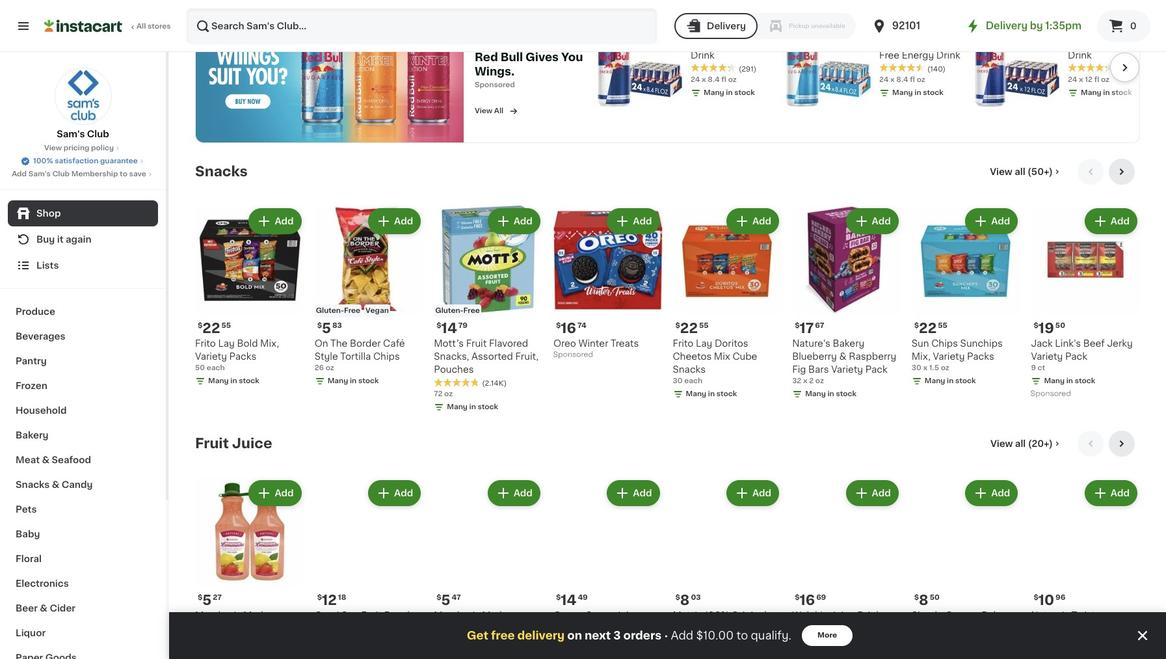 Task type: describe. For each thing, give the bounding box(es) containing it.
oz inside member's mark natural lemonade 52 fl oz
[[452, 636, 460, 643]]

free inside simply orange pulp free orange juice
[[912, 624, 933, 633]]

baby link
[[8, 522, 158, 547]]

candy
[[62, 480, 93, 489]]

55 for sunchips
[[939, 322, 948, 329]]

pack inside ocean spray juice drink variety pack 18 x 10 fl oz
[[614, 624, 636, 633]]

12 inside product group
[[322, 593, 337, 607]]

16 for $ 16 74
[[561, 322, 577, 335]]

orange left pulp
[[946, 611, 980, 620]]

style
[[315, 352, 338, 361]]

0 button
[[1098, 10, 1151, 42]]

electronics link
[[8, 571, 158, 596]]

oz down 91
[[1102, 76, 1110, 83]]

17
[[800, 322, 814, 335]]

add button for mott's fruit flavored snacks, assorted fruit, pouches
[[489, 210, 539, 233]]

$ inside $ 19 50
[[1034, 322, 1039, 329]]

$ 16 74
[[556, 322, 587, 335]]

pack inside nature's bakery blueberry & raspberry fig bars variety pack 32 x 2 oz
[[866, 365, 888, 374]]

item carousel region containing fruit juice
[[195, 431, 1141, 659]]

simply orange pulp free orange juice
[[912, 611, 1003, 633]]

68
[[1076, 20, 1095, 34]]

fl down red bull sugar free energy drink
[[911, 76, 916, 83]]

fruit juice
[[195, 437, 272, 450]]

orange inside welch's juice drink, orange pineapple/grape/fruit punch flavored,
[[793, 624, 827, 633]]

all stores
[[137, 23, 171, 30]]

sun inside sun chips sunchips mix, variety packs 30 x 1.5 oz
[[912, 339, 930, 348]]

snacks inside frito lay doritos cheetos mix cube snacks 30 each
[[673, 365, 706, 374]]

fl down delivery button
[[722, 76, 727, 83]]

50 for 19
[[1056, 322, 1066, 329]]

frozen
[[16, 381, 47, 391]]

47
[[452, 594, 461, 601]]

add button for mott's 100% original apple juice
[[728, 482, 778, 505]]

mark for natural
[[482, 611, 505, 620]]

beer
[[16, 604, 38, 613]]

x down delivery button
[[702, 76, 707, 83]]

91
[[1096, 21, 1104, 28]]

stock down frito lay doritos cheetos mix cube snacks 30 each
[[717, 391, 738, 398]]

doritos
[[715, 339, 749, 348]]

add button for member's mark natural lemonade
[[489, 482, 539, 505]]

cheetos
[[673, 352, 712, 361]]

beverages
[[16, 332, 65, 341]]

delivery for delivery
[[707, 21, 746, 31]]

0 horizontal spatial club
[[52, 171, 70, 178]]

50 for 8
[[930, 594, 940, 601]]

92101
[[893, 21, 921, 31]]

café
[[383, 339, 405, 348]]

item carousel region containing snacks
[[195, 159, 1141, 420]]

mix, for frito lay bold mix, variety packs
[[260, 339, 279, 348]]

sam's club
[[57, 130, 109, 139]]

variety for jack link's beef jerky variety pack
[[1032, 352, 1064, 361]]

red bull image
[[196, 0, 464, 143]]

0
[[1131, 21, 1137, 31]]

chips inside on the border café style tortilla chips 26 oz
[[373, 352, 400, 361]]

free inside red bull sugar free energy drink
[[880, 50, 900, 60]]

1 horizontal spatial all
[[495, 107, 504, 114]]

lemonade for member's mark natural lemonade 52 fl oz
[[481, 624, 530, 633]]

cider
[[50, 604, 76, 613]]

drink down delivery button
[[691, 50, 715, 60]]

$10.00
[[697, 631, 734, 641]]

stock down nature's bakery blueberry & raspberry fig bars variety pack 32 x 2 oz
[[837, 391, 857, 398]]

produce
[[16, 307, 55, 316]]

buy
[[36, 235, 55, 244]]

16 for $ 16 69
[[800, 593, 816, 607]]

many in stock down the "(140)" at top right
[[893, 89, 944, 96]]

policy
[[91, 144, 114, 152]]

variety inside nature's bakery blueberry & raspberry fig bars variety pack 32 x 2 oz
[[832, 365, 864, 374]]

stores
[[148, 23, 171, 30]]

stock down (291)
[[735, 89, 756, 96]]

fruit,
[[516, 352, 539, 361]]

0 vertical spatial to
[[120, 171, 128, 178]]

bull for (291)
[[712, 37, 729, 47]]

again
[[66, 235, 92, 244]]

Search field
[[187, 9, 657, 43]]

fl inside ocean spray juice drink variety pack 18 x 10 fl oz
[[579, 636, 584, 643]]

55 for bold
[[222, 322, 231, 329]]

frito lay bold mix, variety packs 50 each
[[195, 339, 279, 372]]

member's mark strawberry lemonade
[[195, 611, 297, 633]]

0 horizontal spatial all
[[137, 23, 146, 30]]

1.5
[[930, 364, 940, 372]]

spray
[[586, 611, 613, 620]]

oz inside nature's bakery blueberry & raspberry fig bars variety pack 32 x 2 oz
[[816, 377, 825, 385]]

oz inside on the border café style tortilla chips 26 oz
[[326, 364, 334, 372]]

more
[[818, 632, 838, 639]]

many in stock down 24 x 12 fl oz
[[1082, 89, 1133, 96]]

1 horizontal spatial club
[[87, 130, 109, 139]]

produce link
[[8, 299, 158, 324]]

pouches inside mott's fruit flavored snacks, assorted fruit, pouches
[[434, 365, 474, 374]]

& inside nature's bakery blueberry & raspberry fig bars variety pack 32 x 2 oz
[[840, 352, 847, 361]]

sponsored badge image for 19
[[1032, 390, 1071, 398]]

50 inside frito lay bold mix, variety packs 50 each
[[195, 364, 205, 372]]

24 x 12 fl oz
[[1069, 76, 1110, 83]]

pets link
[[8, 497, 158, 522]]

liquor
[[16, 629, 46, 638]]

kiwi
[[367, 624, 386, 633]]

many in stock down 1.5
[[925, 377, 977, 385]]

x inside nature's bakery blueberry & raspberry fig bars variety pack 32 x 2 oz
[[804, 377, 808, 385]]

save
[[129, 171, 146, 178]]

2 vertical spatial 10
[[810, 649, 818, 656]]

pulp
[[982, 611, 1003, 620]]

bull for (189)
[[1089, 37, 1106, 47]]

ct
[[1038, 364, 1046, 372]]

you
[[562, 52, 583, 62]]

74
[[578, 322, 587, 329]]

lay for variety
[[218, 339, 235, 348]]

pack inside jack link's beef jerky variety pack 9 ct
[[1066, 352, 1088, 361]]

stock down jack link's beef jerky variety pack 9 ct
[[1076, 377, 1096, 385]]

view for view all (20+)
[[991, 439, 1014, 448]]

drink up 24 x 12 fl oz
[[1069, 50, 1093, 60]]

product group containing 10
[[1032, 478, 1141, 659]]

mott's
[[673, 611, 703, 620]]

24 for (291)
[[691, 76, 701, 83]]

jack link's beef jerky variety pack 9 ct
[[1032, 339, 1134, 372]]

pacific
[[315, 637, 346, 646]]

$ inside $ 16 74
[[556, 322, 561, 329]]

lemonade for member's mark strawberry lemonade
[[248, 624, 297, 633]]

snacks for snacks & candy
[[16, 480, 50, 489]]

& for candy
[[52, 480, 59, 489]]

beef
[[1084, 339, 1106, 348]]

1 horizontal spatial sam's
[[57, 130, 85, 139]]

$ 8 50
[[915, 593, 940, 607]]

$ 16 69
[[795, 593, 827, 607]]

treatment tracker modal dialog
[[169, 612, 1167, 659]]

gives
[[526, 52, 559, 62]]

$ inside $ 68 91
[[1071, 21, 1076, 28]]

the
[[331, 339, 348, 348]]

72
[[434, 391, 443, 398]]

$ inside $ 8 50
[[915, 594, 920, 601]]

simply
[[912, 611, 944, 620]]

on the border café style tortilla chips 26 oz
[[315, 339, 405, 372]]

variety for sun chips sunchips mix, variety packs
[[934, 352, 966, 361]]

view all (50+)
[[991, 168, 1054, 177]]

oz inside sun chips sunchips mix, variety packs 30 x 1.5 oz
[[942, 364, 950, 372]]

many in stock down tortilla
[[328, 377, 379, 385]]

add button for nature's bakery blueberry & raspberry fig bars variety pack
[[848, 210, 898, 233]]

beer & cider link
[[8, 596, 158, 621]]

5 for member's mark strawberry lemonade
[[203, 593, 212, 607]]

$ inside $ 14 49
[[556, 594, 561, 601]]

view all
[[475, 107, 504, 114]]

$ 5 27
[[198, 593, 222, 607]]

raspberry
[[849, 352, 897, 361]]

add button for frito lay bold mix, variety packs
[[250, 210, 300, 233]]

mix, for sun chips sunchips mix, variety packs
[[912, 352, 931, 361]]

twist
[[1072, 611, 1096, 620]]

100% satisfaction guarantee
[[33, 158, 138, 165]]

$ inside the $ 14 79
[[437, 322, 442, 329]]

gluten- for gluten-free
[[436, 307, 464, 314]]

add button for sun chips sunchips mix, variety packs
[[967, 210, 1018, 233]]

$ inside $ 10 96
[[1034, 594, 1039, 601]]

lay for mix
[[696, 339, 713, 348]]

x down more "button"
[[804, 649, 808, 656]]

variety for frito lay bold mix, variety packs
[[195, 352, 227, 361]]

liquor link
[[8, 621, 158, 646]]

membership
[[71, 171, 118, 178]]

drink,
[[858, 611, 884, 620]]

wings.
[[475, 66, 515, 76]]

24 inside 'nature's twist strawberry lemon, sugar free, 24 pack'
[[1086, 637, 1097, 646]]

18 inside $ 12 18
[[338, 594, 347, 601]]

sam's club logo image
[[54, 68, 112, 125]]

pantry link
[[8, 349, 158, 374]]

72 oz
[[434, 391, 453, 398]]

x down 68
[[1080, 76, 1084, 83]]

24 x 8.4 fl oz for free
[[880, 76, 926, 83]]

stock down on the border café style tortilla chips 26 oz
[[359, 377, 379, 385]]

welch's
[[793, 611, 828, 620]]

$ inside $ 5 83
[[317, 322, 322, 329]]

view for view all
[[475, 107, 493, 114]]

sun inside capri sun fruit punch, strawberry kiwi & pacific cooler kids juice pouches vari
[[342, 611, 359, 620]]

oz down delivery button
[[729, 76, 737, 83]]

& for cider
[[40, 604, 48, 613]]

view for view all (50+)
[[991, 168, 1013, 177]]

0 horizontal spatial fruit
[[195, 437, 229, 450]]

$ inside $ 12 18
[[317, 594, 322, 601]]

capri
[[315, 611, 339, 620]]

46 for red bull energy drink
[[699, 20, 718, 34]]

orange down simply on the bottom right
[[935, 624, 969, 633]]

juice inside ocean spray juice drink variety pack 18 x 10 fl oz
[[615, 611, 640, 620]]

stock down frito lay bold mix, variety packs 50 each
[[239, 377, 260, 385]]

orders
[[624, 631, 662, 641]]

electronics
[[16, 579, 69, 588]]

next
[[585, 631, 611, 641]]

30 inside frito lay doritos cheetos mix cube snacks 30 each
[[673, 377, 683, 385]]

meat & seafood
[[16, 456, 91, 465]]

free left vegan
[[344, 307, 361, 314]]

beer & cider
[[16, 604, 76, 613]]

meat
[[16, 456, 40, 465]]

more button
[[803, 625, 853, 646]]

stock down sun chips sunchips mix, variety packs 30 x 1.5 oz
[[956, 377, 977, 385]]

view pricing policy
[[44, 144, 114, 152]]

service type group
[[675, 13, 856, 39]]

bull for (140)
[[901, 37, 918, 47]]

ocean
[[554, 611, 584, 620]]

red for (189)
[[1069, 37, 1087, 47]]

0 vertical spatial 10
[[1039, 593, 1055, 607]]



Task type: locate. For each thing, give the bounding box(es) containing it.
all for 19
[[1015, 168, 1026, 177]]

0 horizontal spatial mix,
[[260, 339, 279, 348]]

1 vertical spatial 14
[[561, 593, 577, 607]]

2 46 from the left
[[887, 20, 906, 34]]

nature's inside nature's bakery blueberry & raspberry fig bars variety pack 32 x 2 oz
[[793, 339, 831, 348]]

1 horizontal spatial sugar
[[1032, 637, 1058, 646]]

1 horizontal spatial $ 22 55
[[676, 322, 709, 335]]

$ 12 18
[[317, 593, 347, 607]]

(81)
[[721, 639, 735, 646]]

1 horizontal spatial member's
[[434, 611, 480, 620]]

all inside popup button
[[1016, 439, 1027, 448]]

pack down raspberry
[[866, 365, 888, 374]]

packs inside sun chips sunchips mix, variety packs 30 x 1.5 oz
[[968, 352, 995, 361]]

to inside get free delivery on next 3 orders • add $10.00 to qualify.
[[737, 631, 749, 641]]

item carousel region
[[195, 159, 1141, 420], [195, 431, 1141, 659]]

strawberry inside capri sun fruit punch, strawberry kiwi & pacific cooler kids juice pouches vari
[[315, 624, 365, 633]]

55 up sun chips sunchips mix, variety packs 30 x 1.5 oz
[[939, 322, 948, 329]]

packs for bold
[[229, 352, 257, 361]]

0 vertical spatial chips
[[932, 339, 959, 348]]

bakery up raspberry
[[833, 339, 865, 348]]

many in stock down frito lay bold mix, variety packs 50 each
[[208, 377, 260, 385]]

0 horizontal spatial to
[[120, 171, 128, 178]]

1 lemonade from the left
[[248, 624, 297, 633]]

10 left "96"
[[1039, 593, 1055, 607]]

all inside popup button
[[1015, 168, 1026, 177]]

$ inside $ 17 67
[[795, 322, 800, 329]]

pouches down the snacks,
[[434, 365, 474, 374]]

1 vertical spatial snacks
[[673, 365, 706, 374]]

drink down 'ocean'
[[554, 624, 578, 633]]

add button for welch's juice drink, orange pineapple/grape/fruit punch flavored,
[[848, 482, 898, 505]]

view all (20+)
[[991, 439, 1054, 448]]

18 inside ocean spray juice drink variety pack 18 x 10 fl oz
[[554, 636, 562, 643]]

view left (20+)
[[991, 439, 1014, 448]]

1 horizontal spatial 30
[[912, 364, 922, 372]]

1 horizontal spatial 100%
[[705, 611, 729, 620]]

beverages link
[[8, 324, 158, 349]]

& right meat
[[42, 456, 50, 465]]

$ 22 55
[[198, 322, 231, 335], [676, 322, 709, 335], [915, 322, 948, 335]]

instacart logo image
[[44, 18, 122, 34]]

55
[[222, 322, 231, 329], [700, 322, 709, 329], [939, 322, 948, 329]]

$ 22 55 up sun chips sunchips mix, variety packs 30 x 1.5 oz
[[915, 322, 948, 335]]

variety inside frito lay bold mix, variety packs 50 each
[[195, 352, 227, 361]]

frito for frito lay bold mix, variety packs
[[195, 339, 216, 348]]

lists link
[[8, 253, 158, 279]]

sponsored badge image inside product group
[[1032, 390, 1071, 398]]

cooler
[[348, 637, 379, 646]]

0 horizontal spatial 24 x 8.4 fl oz
[[691, 76, 737, 83]]

gluten- up the $ 14 79
[[436, 307, 464, 314]]

0 horizontal spatial 12
[[322, 593, 337, 607]]

energy down 0
[[1109, 37, 1141, 47]]

juice inside capri sun fruit punch, strawberry kiwi & pacific cooler kids juice pouches vari
[[315, 650, 340, 659]]

oz right 26
[[326, 364, 334, 372]]

mix, right 'bold'
[[260, 339, 279, 348]]

1 horizontal spatial each
[[685, 377, 703, 385]]

oreo
[[554, 339, 577, 348]]

$ 8 03
[[676, 593, 701, 607]]

0 vertical spatial fruit
[[466, 339, 487, 348]]

stock down the "(140)" at top right
[[924, 89, 944, 96]]

0 horizontal spatial packs
[[229, 352, 257, 361]]

sponsored badge image down ct
[[1032, 390, 1071, 398]]

2 vertical spatial 50
[[930, 594, 940, 601]]

add button
[[632, 22, 682, 46], [821, 22, 871, 46], [1009, 22, 1060, 46], [250, 210, 300, 233], [370, 210, 420, 233], [489, 210, 539, 233], [609, 210, 659, 233], [728, 210, 778, 233], [848, 210, 898, 233], [967, 210, 1018, 233], [1087, 210, 1137, 233], [250, 482, 300, 505], [370, 482, 420, 505], [489, 482, 539, 505], [609, 482, 659, 505], [728, 482, 778, 505], [848, 482, 898, 505], [967, 482, 1018, 505], [1087, 482, 1137, 505]]

1 horizontal spatial 5
[[322, 322, 331, 335]]

energy up the "(140)" at top right
[[902, 50, 935, 60]]

red bull energy drink up (291)
[[691, 37, 764, 60]]

& inside capri sun fruit punch, strawberry kiwi & pacific cooler kids juice pouches vari
[[388, 624, 396, 633]]

$ 22 55 up frito lay bold mix, variety packs 50 each
[[198, 322, 231, 335]]

sugar left free,
[[1032, 637, 1058, 646]]

packs for sunchips
[[968, 352, 995, 361]]

bakery inside nature's bakery blueberry & raspberry fig bars variety pack 32 x 2 oz
[[833, 339, 865, 348]]

1 $ 22 55 from the left
[[198, 322, 231, 335]]

22
[[203, 322, 220, 335], [681, 322, 698, 335], [920, 322, 937, 335]]

24 for (140)
[[880, 76, 889, 83]]

0 horizontal spatial 14
[[442, 322, 457, 335]]

14 for $ 14 49
[[561, 593, 577, 607]]

fl inside member's mark natural lemonade 52 fl oz
[[445, 636, 450, 643]]

sponsored badge image
[[554, 351, 593, 359], [1032, 390, 1071, 398]]

on
[[568, 631, 583, 641]]

& for seafood
[[42, 456, 50, 465]]

12 down $ 68 91
[[1086, 76, 1093, 83]]

strawberry for 10
[[1032, 624, 1082, 633]]

nsored
[[490, 81, 515, 88]]

(189)
[[1117, 65, 1135, 73]]

member's inside member's mark strawberry lemonade
[[195, 611, 241, 620]]

bakery up meat
[[16, 431, 49, 440]]

1 all from the top
[[1015, 168, 1026, 177]]

0 horizontal spatial 16
[[561, 322, 577, 335]]

pouches down cooler
[[342, 650, 382, 659]]

member's mark natural lemonade 52 fl oz
[[434, 611, 530, 643]]

22 for sun chips sunchips mix, variety packs
[[920, 322, 937, 335]]

strawberry inside member's mark strawberry lemonade
[[195, 624, 246, 633]]

fig
[[793, 365, 807, 374]]

2 horizontal spatial 10
[[1039, 593, 1055, 607]]

strawberry inside 'nature's twist strawberry lemon, sugar free, 24 pack'
[[1032, 624, 1082, 633]]

1 vertical spatial 16
[[800, 593, 816, 607]]

0 vertical spatial 50
[[1056, 322, 1066, 329]]

10 inside ocean spray juice drink variety pack 18 x 10 fl oz
[[570, 636, 578, 643]]

100% inside button
[[33, 158, 53, 165]]

many in stock down jack link's beef jerky variety pack 9 ct
[[1045, 377, 1096, 385]]

1 vertical spatial 12
[[322, 593, 337, 607]]

2 lemonade from the left
[[481, 624, 530, 633]]

product group
[[195, 206, 304, 389], [315, 206, 424, 389], [434, 206, 543, 415], [554, 206, 663, 362], [673, 206, 782, 402], [793, 206, 902, 402], [912, 206, 1021, 389], [1032, 206, 1141, 401], [195, 478, 304, 659], [315, 478, 424, 659], [434, 478, 543, 659], [554, 478, 663, 659], [673, 478, 782, 659], [793, 478, 902, 659], [912, 478, 1021, 659], [1032, 478, 1141, 659]]

55 up frito lay bold mix, variety packs 50 each
[[222, 322, 231, 329]]

$ 19 50
[[1034, 322, 1066, 335]]

1 horizontal spatial 95
[[908, 21, 917, 28]]

energy inside red bull sugar free energy drink
[[902, 50, 935, 60]]

0 horizontal spatial lemonade
[[248, 624, 297, 633]]

add button for capri sun fruit punch, strawberry kiwi & pacific cooler kids juice pouches vari
[[370, 482, 420, 505]]

all down nsored
[[495, 107, 504, 114]]

1 member's from the left
[[195, 611, 241, 620]]

14 for $ 14 79
[[442, 322, 457, 335]]

all left stores
[[137, 23, 146, 30]]

$ 22 55 up cheetos
[[676, 322, 709, 335]]

0 horizontal spatial 95
[[719, 21, 729, 28]]

delivery button
[[675, 13, 758, 39]]

8 up simply on the bottom right
[[920, 593, 929, 607]]

packs down 'sunchips'
[[968, 352, 995, 361]]

1 $ 46 95 from the left
[[694, 20, 729, 34]]

8.4 for free
[[897, 76, 909, 83]]

strawberry for 5
[[195, 624, 246, 633]]

1 horizontal spatial 18
[[554, 636, 562, 643]]

drink
[[691, 50, 715, 60], [937, 50, 961, 60], [1069, 50, 1093, 60], [554, 624, 578, 633]]

1 vertical spatial club
[[52, 171, 70, 178]]

8 for simply
[[920, 593, 929, 607]]

1 horizontal spatial mix,
[[912, 352, 931, 361]]

50
[[1056, 322, 1066, 329], [195, 364, 205, 372], [930, 594, 940, 601]]

0 horizontal spatial 8.4
[[708, 76, 720, 83]]

1 vertical spatial chips
[[373, 352, 400, 361]]

$ 22 55 for sun chips sunchips mix, variety packs
[[915, 322, 948, 335]]

1 55 from the left
[[222, 322, 231, 329]]

red bull sugar free energy drink
[[880, 37, 961, 60]]

16 left 74
[[561, 322, 577, 335]]

product group containing 17
[[793, 206, 902, 402]]

strawberry
[[195, 624, 246, 633], [315, 624, 365, 633], [1032, 624, 1082, 633]]

pack inside 'nature's twist strawberry lemon, sugar free, 24 pack'
[[1099, 637, 1121, 646]]

variety inside sun chips sunchips mix, variety packs 30 x 1.5 oz
[[934, 352, 966, 361]]

2 gluten- from the left
[[436, 307, 464, 314]]

to right (81)
[[737, 631, 749, 641]]

sugar inside red bull sugar free energy drink
[[920, 37, 947, 47]]

0 vertical spatial bakery
[[833, 339, 865, 348]]

pantry
[[16, 357, 47, 366]]

red for (291)
[[691, 37, 710, 47]]

2 22 from the left
[[681, 322, 698, 335]]

24 x 8.4 fl oz down red bull sugar free energy drink
[[880, 76, 926, 83]]

2 horizontal spatial snacks
[[673, 365, 706, 374]]

sam's up pricing
[[57, 130, 85, 139]]

1 horizontal spatial sun
[[912, 339, 930, 348]]

treats
[[611, 339, 639, 348]]

juice inside welch's juice drink, orange pineapple/grape/fruit punch flavored,
[[830, 611, 856, 620]]

link's
[[1056, 339, 1082, 348]]

1 horizontal spatial frito
[[673, 339, 694, 348]]

2 horizontal spatial $ 22 55
[[915, 322, 948, 335]]

1 vertical spatial sponsored badge image
[[1032, 390, 1071, 398]]

10 down 'ocean'
[[570, 636, 578, 643]]

mark for strawberry
[[243, 611, 266, 620]]

red inside red bull gives you wings. spo nsored
[[475, 52, 498, 62]]

0 vertical spatial item carousel region
[[195, 159, 1141, 420]]

30 left 1.5
[[912, 364, 922, 372]]

red bull gives you wings. spo nsored
[[475, 52, 583, 88]]

packs inside frito lay bold mix, variety packs 50 each
[[229, 352, 257, 361]]

$ 5 47
[[437, 593, 461, 607]]

8.4 for drink
[[708, 76, 720, 83]]

46 for red bull sugar free energy drink
[[887, 20, 906, 34]]

2 $ 22 55 from the left
[[676, 322, 709, 335]]

1 vertical spatial sam's
[[28, 171, 51, 178]]

12 up "capri"
[[322, 593, 337, 607]]

stock down (2.14k)
[[478, 404, 499, 411]]

100% inside mott's 100% original apple juice
[[705, 611, 729, 620]]

1 frito from the left
[[195, 339, 216, 348]]

1 vertical spatial nature's
[[1032, 611, 1070, 620]]

0 vertical spatial sam's
[[57, 130, 85, 139]]

seafood
[[52, 456, 91, 465]]

95 for sugar
[[908, 21, 917, 28]]

sponsored badge image down oreo
[[554, 351, 593, 359]]

100%
[[33, 158, 53, 165], [705, 611, 729, 620]]

& right beer
[[40, 604, 48, 613]]

all left (50+)
[[1015, 168, 1026, 177]]

red bull energy drink down 91
[[1069, 37, 1141, 60]]

add button for on the border café style tortilla chips
[[370, 210, 420, 233]]

1 horizontal spatial chips
[[932, 339, 959, 348]]

bull inside red bull gives you wings. spo nsored
[[501, 52, 523, 62]]

2 horizontal spatial 50
[[1056, 322, 1066, 329]]

2 8 from the left
[[920, 593, 929, 607]]

$ 14 79
[[437, 322, 468, 335]]

24 x 8.4 fl oz for drink
[[691, 76, 737, 83]]

add inside get free delivery on next 3 orders • add $10.00 to qualify.
[[671, 631, 694, 641]]

1 vertical spatial bakery
[[16, 431, 49, 440]]

red inside red bull sugar free energy drink
[[880, 37, 898, 47]]

0 horizontal spatial $ 46 95
[[694, 20, 729, 34]]

1 horizontal spatial 55
[[700, 322, 709, 329]]

30
[[912, 364, 922, 372], [673, 377, 683, 385]]

red bull energy drink for 46
[[691, 37, 764, 60]]

2 24 x 8.4 fl oz from the left
[[880, 76, 926, 83]]

add sam's club membership to save
[[12, 171, 146, 178]]

frito left 'bold'
[[195, 339, 216, 348]]

original
[[732, 611, 767, 620]]

$ inside "$ 5 27"
[[198, 594, 203, 601]]

member's for member's mark natural lemonade 52 fl oz
[[434, 611, 480, 620]]

sunchips
[[961, 339, 1003, 348]]

member's for member's mark strawberry lemonade
[[195, 611, 241, 620]]

24 for (189)
[[1069, 76, 1078, 83]]

1 horizontal spatial energy
[[902, 50, 935, 60]]

3
[[614, 631, 621, 641]]

1 vertical spatial 30
[[673, 377, 683, 385]]

sponsored badge image for 16
[[554, 351, 593, 359]]

oz down natural
[[452, 636, 460, 643]]

1 mark from the left
[[243, 611, 266, 620]]

variety inside ocean spray juice drink variety pack 18 x 10 fl oz
[[580, 624, 612, 633]]

view for view pricing policy
[[44, 144, 62, 152]]

1 8 from the left
[[681, 593, 690, 607]]

1 horizontal spatial 16
[[800, 593, 816, 607]]

view inside popup button
[[991, 439, 1014, 448]]

10 down more "button"
[[810, 649, 818, 656]]

nature's for nature's bakery blueberry & raspberry fig bars variety pack 32 x 2 oz
[[793, 339, 831, 348]]

0 horizontal spatial 55
[[222, 322, 231, 329]]

14
[[442, 322, 457, 335], [561, 593, 577, 607]]

50 inside $ 8 50
[[930, 594, 940, 601]]

1 gluten- from the left
[[316, 307, 344, 314]]

0 horizontal spatial chips
[[373, 352, 400, 361]]

1 horizontal spatial 24 x 8.4 fl oz
[[880, 76, 926, 83]]

100% left satisfaction
[[33, 158, 53, 165]]

delivery for delivery by 1:35pm
[[986, 21, 1028, 31]]

member's down "$ 5 27"
[[195, 611, 241, 620]]

14 left 49
[[561, 593, 577, 607]]

view down spo
[[475, 107, 493, 114]]

mark inside member's mark strawberry lemonade
[[243, 611, 266, 620]]

add button for ocean spray juice drink variety pack
[[609, 482, 659, 505]]

30 inside sun chips sunchips mix, variety packs 30 x 1.5 oz
[[912, 364, 922, 372]]

pouches inside capri sun fruit punch, strawberry kiwi & pacific cooler kids juice pouches vari
[[342, 650, 382, 659]]

view all (20+) button
[[986, 431, 1068, 457]]

1 horizontal spatial 8
[[920, 593, 929, 607]]

$ 5 83
[[317, 322, 342, 335]]

many in stock
[[704, 89, 756, 96], [893, 89, 944, 96], [1082, 89, 1133, 96], [208, 377, 260, 385], [328, 377, 379, 385], [925, 377, 977, 385], [1045, 377, 1096, 385], [686, 391, 738, 398], [806, 391, 857, 398], [447, 404, 499, 411]]

delivery up (291)
[[707, 21, 746, 31]]

0 vertical spatial sponsored badge image
[[554, 351, 593, 359]]

red bull energy drink for 68
[[1069, 37, 1141, 60]]

buy it again
[[36, 235, 92, 244]]

lemonade inside member's mark natural lemonade 52 fl oz
[[481, 624, 530, 633]]

1 red bull energy drink from the left
[[691, 37, 764, 60]]

x left 2
[[804, 377, 808, 385]]

add button for member's mark strawberry lemonade
[[250, 482, 300, 505]]

add button for nature's twist strawberry lemon, sugar free, 24 pack
[[1087, 482, 1137, 505]]

55 up cheetos
[[700, 322, 709, 329]]

qualify.
[[751, 631, 792, 641]]

2 red bull energy drink from the left
[[1069, 37, 1141, 60]]

energy
[[731, 37, 764, 47], [1109, 37, 1141, 47], [902, 50, 935, 60]]

22 up cheetos
[[681, 322, 698, 335]]

bull inside red bull sugar free energy drink
[[901, 37, 918, 47]]

0 horizontal spatial $ 22 55
[[198, 322, 231, 335]]

oz inside ocean spray juice drink variety pack 18 x 10 fl oz
[[586, 636, 595, 643]]

2 member's from the left
[[434, 611, 480, 620]]

0 vertical spatial all
[[1015, 168, 1026, 177]]

50 inside $ 19 50
[[1056, 322, 1066, 329]]

fl
[[722, 76, 727, 83], [911, 76, 916, 83], [1095, 76, 1100, 83], [445, 636, 450, 643], [579, 636, 584, 643], [820, 649, 825, 656]]

1 horizontal spatial 8.4
[[897, 76, 909, 83]]

x inside sun chips sunchips mix, variety packs 30 x 1.5 oz
[[924, 364, 928, 372]]

3 55 from the left
[[939, 322, 948, 329]]

1 vertical spatial sugar
[[1032, 637, 1058, 646]]

add button for simply orange pulp free orange juice
[[967, 482, 1018, 505]]

many
[[704, 89, 725, 96], [893, 89, 914, 96], [1082, 89, 1102, 96], [208, 377, 229, 385], [328, 377, 348, 385], [925, 377, 946, 385], [1045, 377, 1065, 385], [686, 391, 707, 398], [806, 391, 826, 398], [447, 404, 468, 411]]

0 horizontal spatial strawberry
[[195, 624, 246, 633]]

lay up cheetos
[[696, 339, 713, 348]]

energy for 68
[[1109, 37, 1141, 47]]

1 horizontal spatial delivery
[[986, 21, 1028, 31]]

8
[[681, 593, 690, 607], [920, 593, 929, 607]]

many in stock down frito lay doritos cheetos mix cube snacks 30 each
[[686, 391, 738, 398]]

0 vertical spatial 30
[[912, 364, 922, 372]]

fruit
[[466, 339, 487, 348], [195, 437, 229, 450], [361, 611, 382, 620]]

1 horizontal spatial lemonade
[[481, 624, 530, 633]]

lemonade inside member's mark strawberry lemonade
[[248, 624, 297, 633]]

1 horizontal spatial 46
[[887, 20, 906, 34]]

fl right 52 in the left of the page
[[445, 636, 450, 643]]

nature's up blueberry
[[793, 339, 831, 348]]

x down red bull sugar free energy drink
[[891, 76, 895, 83]]

14 left 79
[[442, 322, 457, 335]]

bull
[[712, 37, 729, 47], [901, 37, 918, 47], [1089, 37, 1106, 47], [501, 52, 523, 62]]

0 horizontal spatial bakery
[[16, 431, 49, 440]]

2 all from the top
[[1016, 439, 1027, 448]]

product group containing 19
[[1032, 206, 1141, 401]]

energy for 46
[[731, 37, 764, 47]]

many in stock down 2
[[806, 391, 857, 398]]

frito inside frito lay bold mix, variety packs 50 each
[[195, 339, 216, 348]]

1 horizontal spatial sponsored badge image
[[1032, 390, 1071, 398]]

1 vertical spatial to
[[737, 631, 749, 641]]

1 horizontal spatial packs
[[968, 352, 995, 361]]

1 vertical spatial 100%
[[705, 611, 729, 620]]

nature's for nature's twist strawberry lemon, sugar free, 24 pack
[[1032, 611, 1070, 620]]

1 lay from the left
[[218, 339, 235, 348]]

$ 46 95 for sugar
[[883, 20, 917, 34]]

vegan
[[366, 307, 389, 314]]

apple
[[673, 624, 700, 633]]

1 vertical spatial each
[[685, 377, 703, 385]]

free up 79
[[464, 307, 480, 314]]

mark inside member's mark natural lemonade 52 fl oz
[[482, 611, 505, 620]]

2 strawberry from the left
[[315, 624, 365, 633]]

oz down red bull sugar free energy drink
[[917, 76, 926, 83]]

3 $ 22 55 from the left
[[915, 322, 948, 335]]

0 horizontal spatial 100%
[[33, 158, 53, 165]]

sugar up the "(140)" at top right
[[920, 37, 947, 47]]

1 horizontal spatial fruit
[[361, 611, 382, 620]]

1 packs from the left
[[229, 352, 257, 361]]

juice inside simply orange pulp free orange juice
[[971, 624, 996, 633]]

0 vertical spatial mix,
[[260, 339, 279, 348]]

3 22 from the left
[[920, 322, 937, 335]]

0 horizontal spatial lay
[[218, 339, 235, 348]]

each inside frito lay doritos cheetos mix cube snacks 30 each
[[685, 377, 703, 385]]

red bull image
[[475, 19, 499, 42]]

view left (50+)
[[991, 168, 1013, 177]]

96
[[1056, 594, 1066, 601]]

0 horizontal spatial each
[[207, 364, 225, 372]]

55 for doritos
[[700, 322, 709, 329]]

welch's juice drink, orange pineapple/grape/fruit punch flavored,
[[793, 611, 895, 659]]

None search field
[[186, 8, 658, 44]]

18 up "capri"
[[338, 594, 347, 601]]

18
[[338, 594, 347, 601], [554, 636, 562, 643]]

$ inside $ 5 47
[[437, 594, 442, 601]]

mix, inside frito lay bold mix, variety packs 50 each
[[260, 339, 279, 348]]

add button for frito lay doritos cheetos mix cube snacks
[[728, 210, 778, 233]]

1 46 from the left
[[699, 20, 718, 34]]

2 lay from the left
[[696, 339, 713, 348]]

5 for on the border café style tortilla chips
[[322, 322, 331, 335]]

nature's inside 'nature's twist strawberry lemon, sugar free, 24 pack'
[[1032, 611, 1070, 620]]

19
[[1039, 322, 1055, 335]]

oz down pineapple/grape/fruit
[[827, 649, 835, 656]]

0 horizontal spatial mark
[[243, 611, 266, 620]]

strawberry down "$ 5 27"
[[195, 624, 246, 633]]

drink inside ocean spray juice drink variety pack 18 x 10 fl oz
[[554, 624, 578, 633]]

product group containing 12
[[315, 478, 424, 659]]

fruit inside mott's fruit flavored snacks, assorted fruit, pouches
[[466, 339, 487, 348]]

22 for frito lay doritos cheetos mix cube snacks
[[681, 322, 698, 335]]

add sam's club membership to save link
[[12, 169, 154, 180]]

22 for frito lay bold mix, variety packs
[[203, 322, 220, 335]]

1 horizontal spatial bakery
[[833, 339, 865, 348]]

2 95 from the left
[[908, 21, 917, 28]]

x inside ocean spray juice drink variety pack 18 x 10 fl oz
[[564, 636, 568, 643]]

member's inside member's mark natural lemonade 52 fl oz
[[434, 611, 480, 620]]

1 vertical spatial fruit
[[195, 437, 229, 450]]

0 horizontal spatial snacks
[[16, 480, 50, 489]]

free
[[491, 631, 515, 641]]

bold
[[237, 339, 258, 348]]

stock down (189)
[[1112, 89, 1133, 96]]

delivery left by
[[986, 21, 1028, 31]]

8.4 down red bull sugar free energy drink
[[897, 76, 909, 83]]

2
[[810, 377, 814, 385]]

2 item carousel region from the top
[[195, 431, 1141, 659]]

punch
[[793, 650, 822, 659]]

juice inside mott's 100% original apple juice
[[702, 624, 727, 633]]

1 strawberry from the left
[[195, 624, 246, 633]]

fruit inside capri sun fruit punch, strawberry kiwi & pacific cooler kids juice pouches vari
[[361, 611, 382, 620]]

$ 22 55 for frito lay bold mix, variety packs
[[198, 322, 231, 335]]

mix, inside sun chips sunchips mix, variety packs 30 x 1.5 oz
[[912, 352, 931, 361]]

8 for mott's
[[681, 593, 690, 607]]

2 horizontal spatial 5
[[442, 593, 451, 607]]

2 mark from the left
[[482, 611, 505, 620]]

1 22 from the left
[[203, 322, 220, 335]]

fl down more "button"
[[820, 649, 825, 656]]

$ 10 96
[[1034, 593, 1066, 607]]

satisfaction
[[55, 158, 98, 165]]

chips inside sun chips sunchips mix, variety packs 30 x 1.5 oz
[[932, 339, 959, 348]]

0 vertical spatial club
[[87, 130, 109, 139]]

1 horizontal spatial 22
[[681, 322, 698, 335]]

pack
[[1066, 352, 1088, 361], [866, 365, 888, 374], [614, 624, 636, 633], [1099, 637, 1121, 646]]

1 item carousel region from the top
[[195, 159, 1141, 420]]

punch,
[[384, 611, 416, 620]]

1 24 x 8.4 fl oz from the left
[[691, 76, 737, 83]]

0 horizontal spatial frito
[[195, 339, 216, 348]]

2 packs from the left
[[968, 352, 995, 361]]

delivery by 1:35pm link
[[966, 18, 1082, 34]]

2 horizontal spatial fruit
[[466, 339, 487, 348]]

$ inside $ 8 03
[[676, 594, 681, 601]]

2 55 from the left
[[700, 322, 709, 329]]

0 vertical spatial 100%
[[33, 158, 53, 165]]

& right blueberry
[[840, 352, 847, 361]]

2 8.4 from the left
[[897, 76, 909, 83]]

lay inside frito lay bold mix, variety packs 50 each
[[218, 339, 235, 348]]

fl down $ 68 91
[[1095, 76, 1100, 83]]

(140)
[[928, 65, 946, 73]]

gluten-free vegan
[[316, 307, 389, 314]]

oz right 72 on the bottom of page
[[445, 391, 453, 398]]

strawberry up free,
[[1032, 624, 1082, 633]]

tortilla
[[341, 352, 371, 361]]

95 for energy
[[719, 21, 729, 28]]

0 horizontal spatial 18
[[338, 594, 347, 601]]

1 vertical spatial sun
[[342, 611, 359, 620]]

oz
[[729, 76, 737, 83], [917, 76, 926, 83], [1102, 76, 1110, 83], [326, 364, 334, 372], [942, 364, 950, 372], [816, 377, 825, 385], [445, 391, 453, 398], [452, 636, 460, 643], [586, 636, 595, 643], [827, 649, 835, 656]]

x left 1.5
[[924, 364, 928, 372]]

gluten- for gluten-free vegan
[[316, 307, 344, 314]]

2 horizontal spatial strawberry
[[1032, 624, 1082, 633]]

0 horizontal spatial energy
[[731, 37, 764, 47]]

snacks
[[195, 165, 248, 179], [673, 365, 706, 374], [16, 480, 50, 489]]

1 horizontal spatial $ 46 95
[[883, 20, 917, 34]]

guarantee
[[100, 158, 138, 165]]

oz right on
[[586, 636, 595, 643]]

0 vertical spatial sugar
[[920, 37, 947, 47]]

$ inside "$ 16 69"
[[795, 594, 800, 601]]

sugar inside 'nature's twist strawberry lemon, sugar free, 24 pack'
[[1032, 637, 1058, 646]]

gluten-
[[316, 307, 344, 314], [436, 307, 464, 314]]

snacks,
[[434, 352, 470, 361]]

chips down café
[[373, 352, 400, 361]]

5 for member's mark natural lemonade
[[442, 593, 451, 607]]

red for (140)
[[880, 37, 898, 47]]

mix, up 1.5
[[912, 352, 931, 361]]

1 horizontal spatial 14
[[561, 593, 577, 607]]

frito for frito lay doritos cheetos mix cube snacks
[[673, 339, 694, 348]]

& left candy
[[52, 480, 59, 489]]

22 up sun chips sunchips mix, variety packs 30 x 1.5 oz
[[920, 322, 937, 335]]

delivery by 1:35pm
[[986, 21, 1082, 31]]

2 vertical spatial snacks
[[16, 480, 50, 489]]

$ 46 95 for energy
[[694, 20, 729, 34]]

49
[[578, 594, 588, 601]]

frito inside frito lay doritos cheetos mix cube snacks 30 each
[[673, 339, 694, 348]]

many in stock down (291)
[[704, 89, 756, 96]]

2 frito from the left
[[673, 339, 694, 348]]

2 horizontal spatial 22
[[920, 322, 937, 335]]

free down 92101
[[880, 50, 900, 60]]

mix
[[715, 352, 731, 361]]

each inside frito lay bold mix, variety packs 50 each
[[207, 364, 225, 372]]

1 vertical spatial all
[[495, 107, 504, 114]]

all for 10
[[1016, 439, 1027, 448]]

lay inside frito lay doritos cheetos mix cube snacks 30 each
[[696, 339, 713, 348]]

$ 22 55 for frito lay doritos cheetos mix cube snacks
[[676, 322, 709, 335]]

sun right "capri"
[[342, 611, 359, 620]]

oz right 1.5
[[942, 364, 950, 372]]

snacks for snacks
[[195, 165, 248, 179]]

buy it again link
[[8, 226, 158, 253]]

member's
[[195, 611, 241, 620], [434, 611, 480, 620]]

pack down link's
[[1066, 352, 1088, 361]]

2 $ 46 95 from the left
[[883, 20, 917, 34]]

8 left the 03
[[681, 593, 690, 607]]

24 x 8.4 fl oz
[[691, 76, 737, 83], [880, 76, 926, 83]]

1 95 from the left
[[719, 21, 729, 28]]

1 horizontal spatial strawberry
[[315, 624, 365, 633]]

0 horizontal spatial 22
[[203, 322, 220, 335]]

drink inside red bull sugar free energy drink
[[937, 50, 961, 60]]

many in stock down 72 oz
[[447, 404, 499, 411]]

view inside popup button
[[991, 168, 1013, 177]]

3 strawberry from the left
[[1032, 624, 1082, 633]]

0 horizontal spatial nature's
[[793, 339, 831, 348]]

1 horizontal spatial 12
[[1086, 76, 1093, 83]]

1 8.4 from the left
[[708, 76, 720, 83]]



Task type: vqa. For each thing, say whether or not it's contained in the screenshot.


